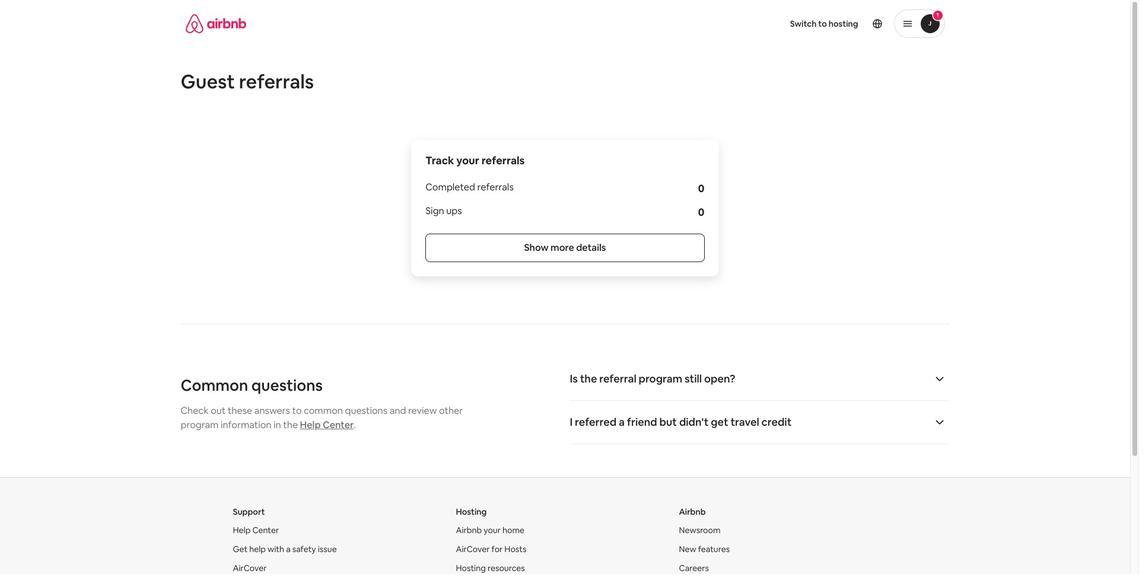 Task type: locate. For each thing, give the bounding box(es) containing it.
referred
[[575, 415, 616, 429]]

these
[[228, 405, 252, 417]]

airbnb for airbnb
[[679, 507, 706, 517]]

help center link down common
[[300, 419, 354, 431]]

show more details button
[[426, 234, 705, 262]]

sign ups
[[426, 205, 462, 217]]

careers
[[679, 563, 709, 574]]

1 horizontal spatial a
[[619, 415, 625, 429]]

a left friend
[[619, 415, 625, 429]]

1 vertical spatial questions
[[345, 405, 387, 417]]

1 vertical spatial help center link
[[233, 525, 279, 536]]

0 horizontal spatial your
[[456, 154, 479, 167]]

1 vertical spatial to
[[292, 405, 302, 417]]

airbnb your home
[[456, 525, 524, 536]]

new
[[679, 544, 696, 555]]

center
[[323, 419, 354, 431], [252, 525, 279, 536]]

i referred a friend but didn't get travel credit button
[[570, 415, 949, 430]]

resources
[[488, 563, 525, 574]]

1 vertical spatial hosting
[[456, 563, 486, 574]]

1 horizontal spatial to
[[818, 18, 827, 29]]

0 vertical spatial to
[[818, 18, 827, 29]]

to inside check out these answers to common questions and review other program information in the
[[292, 405, 302, 417]]

1 0 from the top
[[698, 182, 705, 195]]

open?
[[704, 372, 735, 386]]

the right the is
[[580, 372, 597, 386]]

referrals
[[239, 69, 314, 94], [482, 154, 525, 167], [477, 181, 514, 193]]

with
[[268, 544, 284, 555]]

referral
[[599, 372, 636, 386]]

1 vertical spatial your
[[484, 525, 501, 536]]

program down "check"
[[181, 419, 219, 431]]

aircover for aircover for hosts
[[456, 544, 490, 555]]

careers link
[[679, 563, 709, 574]]

a right with
[[286, 544, 291, 555]]

2 hosting from the top
[[456, 563, 486, 574]]

questions up answers
[[251, 376, 323, 396]]

0 horizontal spatial questions
[[251, 376, 323, 396]]

1 vertical spatial a
[[286, 544, 291, 555]]

for
[[492, 544, 503, 555]]

0 vertical spatial aircover
[[456, 544, 490, 555]]

0 horizontal spatial center
[[252, 525, 279, 536]]

guest
[[181, 69, 235, 94]]

1 hosting from the top
[[456, 507, 487, 517]]

center down common
[[323, 419, 354, 431]]

1 horizontal spatial help center link
[[300, 419, 354, 431]]

your up completed referrals
[[456, 154, 479, 167]]

center up help
[[252, 525, 279, 536]]

1 vertical spatial program
[[181, 419, 219, 431]]

the inside check out these answers to common questions and review other program information in the
[[283, 419, 298, 431]]

switch
[[790, 18, 817, 29]]

airbnb your home link
[[456, 525, 524, 536]]

hosting down 'aircover for hosts' link
[[456, 563, 486, 574]]

0 vertical spatial help
[[300, 419, 321, 431]]

2 vertical spatial referrals
[[477, 181, 514, 193]]

your up 'aircover for hosts' link
[[484, 525, 501, 536]]

hosting
[[456, 507, 487, 517], [456, 563, 486, 574]]

0 vertical spatial questions
[[251, 376, 323, 396]]

0 vertical spatial the
[[580, 372, 597, 386]]

airbnb
[[679, 507, 706, 517], [456, 525, 482, 536]]

program
[[639, 372, 682, 386], [181, 419, 219, 431]]

your for airbnb
[[484, 525, 501, 536]]

but
[[659, 415, 677, 429]]

1 horizontal spatial your
[[484, 525, 501, 536]]

1 vertical spatial aircover
[[233, 563, 267, 574]]

newsroom
[[679, 525, 721, 536]]

more
[[551, 241, 574, 254]]

is the referral program still open?
[[570, 372, 735, 386]]

support
[[233, 507, 265, 517]]

help center link
[[300, 419, 354, 431], [233, 525, 279, 536]]

0 vertical spatial program
[[639, 372, 682, 386]]

airbnb up newsroom
[[679, 507, 706, 517]]

0 horizontal spatial aircover
[[233, 563, 267, 574]]

your
[[456, 154, 479, 167], [484, 525, 501, 536]]

profile element
[[579, 0, 945, 47]]

0 horizontal spatial to
[[292, 405, 302, 417]]

questions up .
[[345, 405, 387, 417]]

1 button
[[894, 9, 945, 38]]

0 for sign ups
[[698, 205, 705, 219]]

1 horizontal spatial airbnb
[[679, 507, 706, 517]]

switch to hosting
[[790, 18, 858, 29]]

get help with a safety issue link
[[233, 544, 337, 555]]

to inside switch to hosting link
[[818, 18, 827, 29]]

0 vertical spatial help center link
[[300, 419, 354, 431]]

help center
[[233, 525, 279, 536]]

hosting
[[829, 18, 858, 29]]

help up get
[[233, 525, 251, 536]]

0 vertical spatial center
[[323, 419, 354, 431]]

help
[[300, 419, 321, 431], [233, 525, 251, 536]]

1 vertical spatial airbnb
[[456, 525, 482, 536]]

get
[[711, 415, 728, 429]]

the right "in"
[[283, 419, 298, 431]]

a
[[619, 415, 625, 429], [286, 544, 291, 555]]

0 vertical spatial your
[[456, 154, 479, 167]]

aircover for hosts link
[[456, 544, 526, 555]]

home
[[502, 525, 524, 536]]

2 0 from the top
[[698, 205, 705, 219]]

answers
[[254, 405, 290, 417]]

0 vertical spatial referrals
[[239, 69, 314, 94]]

newsroom link
[[679, 525, 721, 536]]

airbnb up 'aircover for hosts' link
[[456, 525, 482, 536]]

0 horizontal spatial a
[[286, 544, 291, 555]]

0 horizontal spatial help
[[233, 525, 251, 536]]

questions
[[251, 376, 323, 396], [345, 405, 387, 417]]

the inside the 'is the referral program still open?' button
[[580, 372, 597, 386]]

aircover
[[456, 544, 490, 555], [233, 563, 267, 574]]

0 vertical spatial airbnb
[[679, 507, 706, 517]]

travel
[[731, 415, 759, 429]]

0 horizontal spatial the
[[283, 419, 298, 431]]

hosts
[[504, 544, 526, 555]]

ups
[[446, 205, 462, 217]]

1 vertical spatial 0
[[698, 205, 705, 219]]

1 horizontal spatial program
[[639, 372, 682, 386]]

common questions
[[181, 376, 323, 396]]

to right the switch
[[818, 18, 827, 29]]

0
[[698, 182, 705, 195], [698, 205, 705, 219]]

program left still
[[639, 372, 682, 386]]

i referred a friend but didn't get travel credit
[[570, 415, 792, 429]]

center for help center
[[252, 525, 279, 536]]

other
[[439, 405, 463, 417]]

1 horizontal spatial aircover
[[456, 544, 490, 555]]

to
[[818, 18, 827, 29], [292, 405, 302, 417]]

and
[[390, 405, 406, 417]]

1 vertical spatial help
[[233, 525, 251, 536]]

issue
[[318, 544, 337, 555]]

1 vertical spatial center
[[252, 525, 279, 536]]

0 horizontal spatial airbnb
[[456, 525, 482, 536]]

0 vertical spatial hosting
[[456, 507, 487, 517]]

sign
[[426, 205, 444, 217]]

the
[[580, 372, 597, 386], [283, 419, 298, 431]]

questions inside check out these answers to common questions and review other program information in the
[[345, 405, 387, 417]]

to right answers
[[292, 405, 302, 417]]

0 vertical spatial 0
[[698, 182, 705, 195]]

1 horizontal spatial the
[[580, 372, 597, 386]]

aircover left for
[[456, 544, 490, 555]]

help center .
[[300, 419, 356, 431]]

1 vertical spatial the
[[283, 419, 298, 431]]

0 vertical spatial a
[[619, 415, 625, 429]]

1 horizontal spatial questions
[[345, 405, 387, 417]]

aircover down help
[[233, 563, 267, 574]]

hosting up airbnb your home
[[456, 507, 487, 517]]

1 horizontal spatial center
[[323, 419, 354, 431]]

0 horizontal spatial program
[[181, 419, 219, 431]]

1 horizontal spatial help
[[300, 419, 321, 431]]

information
[[221, 419, 271, 431]]

help center link up help
[[233, 525, 279, 536]]

help
[[249, 544, 266, 555]]

credit
[[761, 415, 792, 429]]

help down common
[[300, 419, 321, 431]]



Task type: describe. For each thing, give the bounding box(es) containing it.
check out these answers to common questions and review other program information in the
[[181, 405, 463, 431]]

didn't
[[679, 415, 709, 429]]

help for help center
[[233, 525, 251, 536]]

program inside button
[[639, 372, 682, 386]]

completed referrals
[[426, 181, 514, 193]]

is
[[570, 372, 578, 386]]

referrals for guest referrals
[[239, 69, 314, 94]]

aircover for aircover link
[[233, 563, 267, 574]]

completed
[[426, 181, 475, 193]]

show
[[524, 241, 549, 254]]

1 vertical spatial referrals
[[482, 154, 525, 167]]

1
[[936, 11, 939, 19]]

review
[[408, 405, 437, 417]]

0 for completed referrals
[[698, 182, 705, 195]]

is the referral program still open? button
[[570, 372, 949, 386]]

your for track
[[456, 154, 479, 167]]

airbnb for airbnb your home
[[456, 525, 482, 536]]

common
[[181, 376, 248, 396]]

track your referrals
[[426, 154, 525, 167]]

track
[[426, 154, 454, 167]]

i
[[570, 415, 573, 429]]

0 horizontal spatial help center link
[[233, 525, 279, 536]]

hosting for hosting resources
[[456, 563, 486, 574]]

aircover link
[[233, 563, 267, 574]]

aircover for hosts
[[456, 544, 526, 555]]

center for help center .
[[323, 419, 354, 431]]

features
[[698, 544, 730, 555]]

out
[[211, 405, 226, 417]]

guest referrals
[[181, 69, 314, 94]]

new features
[[679, 544, 730, 555]]

friend
[[627, 415, 657, 429]]

.
[[354, 419, 356, 431]]

program inside check out these answers to common questions and review other program information in the
[[181, 419, 219, 431]]

safety
[[292, 544, 316, 555]]

hosting resources
[[456, 563, 525, 574]]

common
[[304, 405, 343, 417]]

hosting resources link
[[456, 563, 525, 574]]

details
[[576, 241, 606, 254]]

still
[[685, 372, 702, 386]]

switch to hosting link
[[783, 11, 865, 36]]

hosting for hosting
[[456, 507, 487, 517]]

check
[[181, 405, 209, 417]]

get
[[233, 544, 247, 555]]

show more details
[[524, 241, 606, 254]]

in
[[273, 419, 281, 431]]

new features link
[[679, 544, 730, 555]]

a inside button
[[619, 415, 625, 429]]

get help with a safety issue
[[233, 544, 337, 555]]

help for help center .
[[300, 419, 321, 431]]

referrals for completed referrals
[[477, 181, 514, 193]]



Task type: vqa. For each thing, say whether or not it's contained in the screenshot.
SWITCH
yes



